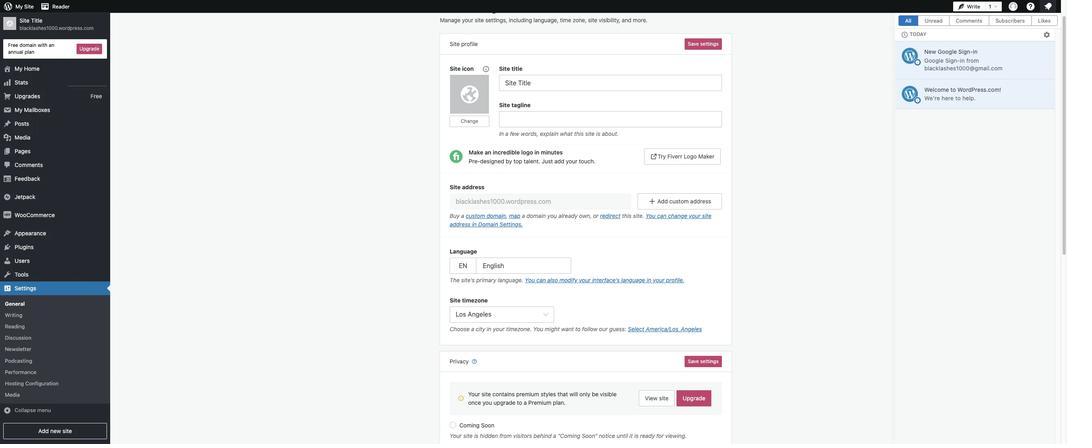 Task type: describe. For each thing, give the bounding box(es) containing it.
save for privacy
[[688, 359, 699, 365]]

can inside you can change your site address in domain settings.
[[657, 213, 666, 220]]

0 vertical spatial google
[[938, 48, 957, 55]]

0 vertical spatial media
[[15, 134, 30, 141]]

you can change your site address in domain settings.
[[450, 213, 711, 228]]

the
[[450, 277, 460, 284]]

your inside make an incredible logo in minutes pre-designed by top talent. just add your touch.
[[566, 158, 577, 165]]

en
[[459, 263, 467, 270]]

site address
[[450, 184, 484, 191]]

site for site title
[[499, 65, 510, 72]]

welcome
[[924, 86, 949, 93]]

info image
[[915, 98, 920, 103]]

a left city
[[471, 326, 474, 333]]

site down the general settings
[[475, 17, 484, 23]]

today
[[910, 31, 927, 37]]

site.
[[633, 213, 644, 220]]

settings
[[15, 285, 36, 292]]

make
[[469, 149, 483, 156]]

add new site
[[38, 428, 72, 435]]

1 vertical spatial media
[[5, 392, 20, 399]]

behind
[[534, 433, 552, 440]]

highest hourly views 0 image
[[68, 81, 107, 86]]

site for site address
[[450, 184, 461, 191]]

collapse
[[15, 408, 36, 414]]

save settings button for site profile
[[685, 38, 722, 50]]

1 vertical spatial sign-
[[945, 57, 960, 64]]

write link
[[953, 0, 985, 13]]

soon
[[481, 423, 494, 430]]

site inside you can change your site address in domain settings.
[[702, 213, 711, 220]]

mailboxes
[[24, 106, 50, 113]]

incredible
[[493, 149, 520, 156]]

site profile
[[450, 41, 478, 47]]

ready
[[640, 433, 655, 440]]

by
[[506, 158, 512, 165]]

address inside you can change your site address in domain settings.
[[450, 221, 470, 228]]

already
[[558, 213, 578, 220]]

plan.
[[553, 400, 566, 407]]

"coming
[[558, 433, 580, 440]]

1 horizontal spatial comments
[[956, 17, 982, 24]]

1 vertical spatial this
[[622, 213, 632, 220]]

the site's primary language. you can also modify your interface's language in your profile.
[[450, 277, 684, 284]]

you inside the your site contains premium styles that will only be visible once you upgrade to a premium plan.
[[483, 400, 492, 407]]

tools
[[15, 271, 28, 278]]

2 horizontal spatial is
[[634, 433, 639, 440]]

select
[[628, 326, 644, 333]]

follow
[[582, 326, 597, 333]]

help image
[[1026, 2, 1035, 11]]

0 horizontal spatial this
[[574, 130, 584, 137]]

upgrade button
[[77, 44, 102, 54]]

a right buy
[[461, 213, 464, 220]]

subscribers
[[996, 17, 1025, 24]]

podcasting
[[5, 358, 32, 364]]

here
[[942, 95, 954, 102]]

redirect link
[[600, 213, 620, 220]]

save settings button for privacy
[[685, 357, 722, 368]]

podcasting link
[[0, 355, 110, 367]]

feedback link
[[0, 172, 110, 186]]

none radio inside group
[[450, 423, 456, 429]]

site right the new
[[63, 428, 72, 435]]

settings,
[[485, 17, 507, 23]]

words,
[[521, 130, 538, 137]]

site for site timezone
[[450, 297, 461, 304]]

discussion link
[[0, 333, 110, 344]]

change
[[668, 213, 687, 220]]

woocommerce
[[15, 212, 55, 219]]

likes
[[1038, 17, 1051, 24]]

,
[[506, 213, 507, 220]]

posts link
[[0, 117, 110, 131]]

my mailboxes link
[[0, 103, 110, 117]]

from inside general settings main content
[[499, 433, 512, 440]]

select america/los_angeles button
[[628, 325, 702, 334]]

site for site profile
[[450, 41, 460, 47]]

settings link
[[0, 282, 110, 296]]

also
[[547, 277, 558, 284]]

add
[[554, 158, 564, 165]]

domain
[[478, 221, 498, 228]]

site icon
[[450, 65, 474, 72]]

from inside new google sign-in google sign-in from blacklashes1000@gmail.com
[[966, 57, 979, 64]]

my mailboxes
[[15, 106, 50, 113]]

buy
[[450, 213, 460, 220]]

1 vertical spatial address
[[690, 198, 711, 205]]

plugins link
[[0, 240, 110, 254]]

free for free
[[91, 93, 102, 99]]

your inside you can change your site address in domain settings.
[[689, 213, 700, 220]]

view site link
[[639, 391, 675, 407]]

city
[[476, 326, 485, 333]]

discussion
[[5, 335, 31, 342]]

site for site icon
[[450, 65, 461, 72]]

site right zone,
[[588, 17, 597, 23]]

1 vertical spatial custom
[[466, 213, 485, 220]]

site left about.
[[585, 130, 595, 137]]

appearance link
[[0, 227, 110, 240]]

in inside you can change your site address in domain settings.
[[472, 221, 477, 228]]

0 vertical spatial sign-
[[959, 48, 973, 55]]

newsletter link
[[0, 344, 110, 355]]

users link
[[0, 254, 110, 268]]

manage your notifications image
[[1043, 2, 1053, 11]]

your left 'profile.'
[[653, 277, 665, 284]]

pages link
[[0, 144, 110, 158]]

save settings for privacy
[[688, 359, 719, 365]]

plugins
[[15, 244, 34, 251]]

we're
[[924, 95, 940, 102]]

2 horizontal spatial domain
[[526, 213, 546, 220]]

1 horizontal spatial you
[[547, 213, 557, 220]]

your right city
[[493, 326, 505, 333]]

map link
[[509, 213, 520, 220]]

logo
[[521, 149, 533, 156]]

fiverr small logo image
[[450, 150, 463, 163]]

site icon group
[[450, 64, 499, 140]]

an inside make an incredible logo in minutes pre-designed by top talent. just add your touch.
[[485, 149, 491, 156]]

view for view
[[1022, 16, 1034, 22]]

site for site tagline
[[499, 102, 510, 109]]

general
[[5, 301, 25, 307]]

coming
[[459, 423, 480, 430]]

upgrade link
[[677, 391, 711, 407]]

just
[[542, 158, 553, 165]]

what
[[560, 130, 573, 137]]

feedback
[[15, 175, 40, 182]]

profile.
[[666, 277, 684, 284]]

site title group
[[499, 64, 722, 91]]

more information image
[[482, 65, 489, 72]]

closed image
[[1037, 18, 1041, 21]]

reading link
[[0, 321, 110, 333]]

group containing site tagline
[[499, 101, 722, 140]]

a right behind
[[553, 433, 556, 440]]

modify
[[559, 277, 577, 284]]

for
[[656, 433, 664, 440]]

and more.
[[622, 17, 647, 23]]

site down the coming
[[463, 433, 473, 440]]

cog image
[[1043, 31, 1050, 38]]

you inside you can change your site address in domain settings.
[[646, 213, 656, 220]]

viewing.
[[665, 433, 687, 440]]

buy a custom domain , map a domain you already own, or redirect this site.
[[450, 213, 644, 220]]

fiverr
[[667, 153, 682, 160]]

timezone.
[[506, 326, 532, 333]]

writing
[[5, 312, 22, 319]]

my for my home
[[15, 65, 23, 72]]

1 horizontal spatial domain
[[487, 213, 506, 220]]



Task type: locate. For each thing, give the bounding box(es) containing it.
until
[[617, 433, 628, 440]]

is down coming soon
[[474, 433, 478, 440]]

custom up change
[[669, 198, 689, 205]]

0 vertical spatial from
[[966, 57, 979, 64]]

a down premium
[[524, 400, 527, 407]]

0 vertical spatial view
[[1022, 16, 1034, 22]]

Site address text field
[[450, 194, 631, 210]]

you left might
[[533, 326, 543, 333]]

upgrade for "upgrade" button
[[79, 46, 99, 52]]

media link up collapse menu link
[[0, 390, 110, 401]]

2 vertical spatial address
[[450, 221, 470, 228]]

domain up domain
[[487, 213, 506, 220]]

upgrade for upgrade 'link' at the bottom
[[683, 396, 705, 402]]

add for add new site
[[38, 428, 49, 435]]

site for site title blacklashes1000.wordpress.com
[[19, 17, 29, 24]]

1 vertical spatial save settings
[[688, 359, 719, 365]]

upgrade right view site
[[683, 396, 705, 402]]

1 vertical spatial an
[[485, 149, 491, 156]]

might
[[545, 326, 560, 333]]

with
[[38, 42, 47, 48]]

0 horizontal spatial can
[[536, 277, 546, 284]]

including
[[509, 17, 532, 23]]

visible
[[600, 391, 617, 398]]

comments up feedback
[[15, 161, 43, 168]]

my for my mailboxes
[[15, 106, 23, 113]]

0 vertical spatial save
[[688, 41, 699, 47]]

coming soon
[[459, 423, 494, 430]]

1 vertical spatial free
[[91, 93, 102, 99]]

1 horizontal spatial your
[[468, 391, 480, 398]]

1 save settings button from the top
[[685, 38, 722, 50]]

view inside 'link'
[[645, 396, 658, 402]]

0 horizontal spatial view
[[645, 396, 658, 402]]

time image
[[901, 31, 908, 38]]

to right want
[[575, 326, 581, 333]]

try fiverr logo maker link
[[644, 149, 721, 165]]

1 img image from the top
[[3, 193, 11, 201]]

can left change
[[657, 213, 666, 220]]

view for view site
[[645, 396, 658, 402]]

my profile image
[[1009, 2, 1018, 11]]

your for your site is hidden from visitors behind a "coming soon" notice until it is ready for viewing.
[[450, 433, 462, 440]]

hosting configuration
[[5, 381, 59, 387]]

jetpack link
[[0, 190, 110, 204]]

or
[[593, 213, 598, 220]]

1 vertical spatial comments
[[15, 161, 43, 168]]

1 save from the top
[[688, 41, 699, 47]]

domain down site address "text box"
[[526, 213, 546, 220]]

my left reader link
[[15, 3, 23, 10]]

your inside the your site contains premium styles that will only be visible once you upgrade to a premium plan.
[[468, 391, 480, 398]]

domain
[[20, 42, 36, 48], [487, 213, 506, 220], [526, 213, 546, 220]]

you left already
[[547, 213, 557, 220]]

to down premium
[[517, 400, 522, 407]]

2 img image from the top
[[3, 211, 11, 219]]

my for my site
[[15, 3, 23, 10]]

group
[[499, 101, 722, 140], [440, 173, 732, 238], [450, 248, 722, 287], [450, 297, 722, 336], [450, 383, 722, 445]]

a right in
[[505, 130, 508, 137]]

0 horizontal spatial you
[[483, 400, 492, 407]]

img image left woocommerce
[[3, 211, 11, 219]]

Site title text field
[[499, 75, 722, 91]]

0 horizontal spatial custom
[[466, 213, 485, 220]]

it
[[629, 433, 633, 440]]

1 vertical spatial media link
[[0, 390, 110, 401]]

media up pages
[[15, 134, 30, 141]]

your site contains premium styles that will only be visible once you upgrade to a premium plan.
[[468, 391, 617, 407]]

general settings
[[440, 4, 500, 14]]

0 horizontal spatial comments
[[15, 161, 43, 168]]

an right with at the left top of page
[[49, 42, 54, 48]]

view left closed icon
[[1022, 16, 1034, 22]]

an inside free domain with an annual plan
[[49, 42, 54, 48]]

0 horizontal spatial is
[[474, 433, 478, 440]]

america/los_angeles
[[646, 326, 702, 333]]

1 vertical spatial save settings button
[[685, 357, 722, 368]]

1 horizontal spatial can
[[657, 213, 666, 220]]

upgrade inside button
[[79, 46, 99, 52]]

img image for jetpack
[[3, 193, 11, 201]]

img image inside jetpack link
[[3, 193, 11, 201]]

comments link
[[0, 158, 110, 172]]

0 vertical spatial save settings button
[[685, 38, 722, 50]]

1 horizontal spatial view
[[1022, 16, 1034, 22]]

0 vertical spatial add
[[657, 198, 668, 205]]

2 settings from the top
[[700, 359, 719, 365]]

write
[[967, 3, 980, 10]]

2 save from the top
[[688, 359, 699, 365]]

img image for woocommerce
[[3, 211, 11, 219]]

settings for privacy
[[700, 359, 719, 365]]

add custom address
[[657, 198, 711, 205]]

redirect
[[600, 213, 620, 220]]

save for site profile
[[688, 41, 699, 47]]

site
[[24, 3, 34, 10], [19, 17, 29, 24], [450, 41, 460, 47], [450, 65, 461, 72], [499, 65, 510, 72], [499, 102, 510, 109], [450, 184, 461, 191], [450, 297, 461, 304]]

minutes
[[541, 149, 563, 156]]

free for free domain with an annual plan
[[8, 42, 18, 48]]

to
[[951, 86, 956, 93], [955, 95, 961, 102], [575, 326, 581, 333], [517, 400, 522, 407]]

media down hosting
[[5, 392, 20, 399]]

1 horizontal spatial upgrade
[[683, 396, 705, 402]]

0 vertical spatial this
[[574, 130, 584, 137]]

general settings main content
[[440, 4, 1048, 445]]

site's
[[461, 277, 475, 284]]

media link up comments link
[[0, 131, 110, 144]]

1 vertical spatial my
[[15, 65, 23, 72]]

group containing site timezone
[[450, 297, 722, 336]]

to right "here"
[[955, 95, 961, 102]]

once
[[468, 400, 481, 407]]

1 horizontal spatial add
[[657, 198, 668, 205]]

0 vertical spatial comments
[[956, 17, 982, 24]]

0 vertical spatial my
[[15, 3, 23, 10]]

hosting
[[5, 381, 24, 387]]

0 vertical spatial you
[[646, 213, 656, 220]]

site timezone
[[450, 297, 488, 304]]

try
[[658, 153, 666, 160]]

profile
[[461, 41, 478, 47]]

1 vertical spatial can
[[536, 277, 546, 284]]

is
[[596, 130, 600, 137], [474, 433, 478, 440], [634, 433, 639, 440]]

site title
[[499, 65, 523, 72]]

2 media link from the top
[[0, 390, 110, 401]]

add
[[657, 198, 668, 205], [38, 428, 49, 435]]

0 vertical spatial media link
[[0, 131, 110, 144]]

0 vertical spatial free
[[8, 42, 18, 48]]

domain up annual plan at top
[[20, 42, 36, 48]]

1 vertical spatial you
[[525, 277, 535, 284]]

you right 'language.'
[[525, 277, 535, 284]]

None radio
[[450, 423, 456, 429]]

your
[[462, 17, 473, 23], [566, 158, 577, 165], [689, 213, 700, 220], [579, 277, 591, 284], [653, 277, 665, 284], [493, 326, 505, 333]]

your inside general settings manage your site settings, including language, time zone, site visibility, and more.
[[462, 17, 473, 23]]

pre-
[[469, 158, 480, 165]]

add inside group
[[657, 198, 668, 205]]

info image
[[915, 60, 920, 65]]

unread
[[925, 17, 943, 24]]

group containing en
[[450, 248, 722, 287]]

talent.
[[524, 158, 540, 165]]

domain inside free domain with an annual plan
[[20, 42, 36, 48]]

tagline
[[511, 102, 531, 109]]

1 save settings from the top
[[688, 41, 719, 47]]

img image left 'jetpack'
[[3, 193, 11, 201]]

guess:
[[609, 326, 626, 333]]

to inside the your site contains premium styles that will only be visible once you upgrade to a premium plan.
[[517, 400, 522, 407]]

0 vertical spatial save settings
[[688, 41, 719, 47]]

1 horizontal spatial an
[[485, 149, 491, 156]]

writing link
[[0, 310, 110, 321]]

group containing site address
[[440, 173, 732, 238]]

0 vertical spatial upgrade
[[79, 46, 99, 52]]

annual plan
[[8, 49, 34, 55]]

from up "blacklashes1000@gmail.com"
[[966, 57, 979, 64]]

site inside group
[[450, 65, 461, 72]]

your right change
[[689, 213, 700, 220]]

menu
[[37, 408, 51, 414]]

my home link
[[0, 62, 110, 76]]

a inside the your site contains premium styles that will only be visible once you upgrade to a premium plan.
[[524, 400, 527, 407]]

1 horizontal spatial free
[[91, 93, 102, 99]]

top
[[514, 158, 522, 165]]

you
[[547, 213, 557, 220], [483, 400, 492, 407]]

from right 'hidden'
[[499, 433, 512, 440]]

in
[[973, 48, 978, 55], [960, 57, 965, 64], [535, 149, 539, 156], [472, 221, 477, 228], [647, 277, 651, 284], [487, 326, 491, 333]]

a right map "link"
[[522, 213, 525, 220]]

0 horizontal spatial domain
[[20, 42, 36, 48]]

comments down the write link
[[956, 17, 982, 24]]

privacy
[[450, 359, 470, 366]]

your right modify
[[579, 277, 591, 284]]

0 vertical spatial an
[[49, 42, 54, 48]]

1 horizontal spatial this
[[622, 213, 632, 220]]

language
[[621, 277, 645, 284]]

upgrade up highest hourly views 0 image
[[79, 46, 99, 52]]

1 vertical spatial your
[[450, 433, 462, 440]]

1 vertical spatial google
[[924, 57, 944, 64]]

language.
[[498, 277, 523, 284]]

img image
[[3, 193, 11, 201], [3, 211, 11, 219]]

general settings manage your site settings, including language, time zone, site visibility, and more.
[[440, 4, 647, 23]]

0 vertical spatial settings
[[700, 41, 719, 47]]

to up "here"
[[951, 86, 956, 93]]

about.
[[602, 130, 619, 137]]

view inside button
[[1022, 16, 1034, 22]]

this left site.
[[622, 213, 632, 220]]

site inside 'link'
[[659, 396, 668, 402]]

language,
[[533, 17, 559, 23]]

free inside free domain with an annual plan
[[8, 42, 18, 48]]

1 horizontal spatial is
[[596, 130, 600, 137]]

0 horizontal spatial from
[[499, 433, 512, 440]]

0 horizontal spatial add
[[38, 428, 49, 435]]

zone,
[[573, 17, 587, 23]]

your up once at the bottom of the page
[[468, 391, 480, 398]]

0 horizontal spatial upgrade
[[79, 46, 99, 52]]

new
[[50, 428, 61, 435]]

site down 'add custom address'
[[702, 213, 711, 220]]

2 save settings from the top
[[688, 359, 719, 365]]

0 horizontal spatial an
[[49, 42, 54, 48]]

1 vertical spatial save
[[688, 359, 699, 365]]

woocommerce link
[[0, 208, 110, 222]]

1 vertical spatial img image
[[3, 211, 11, 219]]

stats link
[[0, 76, 110, 89]]

manage
[[440, 17, 460, 23]]

1 vertical spatial you
[[483, 400, 492, 407]]

blacklashes1000@gmail.com
[[924, 65, 1003, 72]]

that
[[558, 391, 568, 398]]

free
[[8, 42, 18, 48], [91, 93, 102, 99]]

premium
[[516, 391, 539, 398]]

my site link
[[0, 0, 37, 13]]

1 media link from the top
[[0, 131, 110, 144]]

a
[[505, 130, 508, 137], [461, 213, 464, 220], [522, 213, 525, 220], [471, 326, 474, 333], [524, 400, 527, 407], [553, 433, 556, 440]]

0 horizontal spatial free
[[8, 42, 18, 48]]

an
[[49, 42, 54, 48], [485, 149, 491, 156]]

can left also
[[536, 277, 546, 284]]

0 vertical spatial your
[[468, 391, 480, 398]]

0 vertical spatial img image
[[3, 193, 11, 201]]

2 vertical spatial you
[[533, 326, 543, 333]]

site inside site title blacklashes1000.wordpress.com
[[19, 17, 29, 24]]

0 vertical spatial address
[[462, 184, 484, 191]]

1 vertical spatial upgrade
[[683, 396, 705, 402]]

2 save settings button from the top
[[685, 357, 722, 368]]

your down the general settings
[[462, 17, 473, 23]]

own,
[[579, 213, 592, 220]]

settings for site profile
[[700, 41, 719, 47]]

view up ready
[[645, 396, 658, 402]]

google right new
[[938, 48, 957, 55]]

1 horizontal spatial from
[[966, 57, 979, 64]]

upgrade inside 'link'
[[683, 396, 705, 402]]

site left upgrade 'link' at the bottom
[[659, 396, 668, 402]]

an up designed
[[485, 149, 491, 156]]

1 vertical spatial view
[[645, 396, 658, 402]]

0 vertical spatial you
[[547, 213, 557, 220]]

in inside make an incredible logo in minutes pre-designed by top talent. just add your touch.
[[535, 149, 539, 156]]

this right what
[[574, 130, 584, 137]]

site inside group
[[499, 65, 510, 72]]

1 vertical spatial settings
[[700, 359, 719, 365]]

site inside the your site contains premium styles that will only be visible once you upgrade to a premium plan.
[[482, 391, 491, 398]]

my up posts at the left top of the page
[[15, 106, 23, 113]]

1 settings from the top
[[700, 41, 719, 47]]

media link
[[0, 131, 110, 144], [0, 390, 110, 401]]

my left home
[[15, 65, 23, 72]]

reader link
[[37, 0, 73, 13]]

primary
[[476, 277, 496, 284]]

help.
[[962, 95, 976, 102]]

Site tagline text field
[[499, 111, 722, 128]]

maker
[[698, 153, 714, 160]]

explain
[[540, 130, 558, 137]]

collapse menu
[[15, 408, 51, 414]]

site
[[475, 17, 484, 23], [588, 17, 597, 23], [585, 130, 595, 137], [702, 213, 711, 220], [482, 391, 491, 398], [659, 396, 668, 402], [63, 428, 72, 435], [463, 433, 473, 440]]

0 vertical spatial can
[[657, 213, 666, 220]]

1 horizontal spatial custom
[[669, 198, 689, 205]]

google down new
[[924, 57, 944, 64]]

site left contains
[[482, 391, 491, 398]]

save settings for site profile
[[688, 41, 719, 47]]

1 vertical spatial add
[[38, 428, 49, 435]]

sign-
[[959, 48, 973, 55], [945, 57, 960, 64]]

0 horizontal spatial your
[[450, 433, 462, 440]]

add for add custom address
[[657, 198, 668, 205]]

img image inside woocommerce link
[[3, 211, 11, 219]]

designed
[[480, 158, 504, 165]]

your down the coming
[[450, 433, 462, 440]]

1 vertical spatial from
[[499, 433, 512, 440]]

title
[[511, 65, 523, 72]]

free up annual plan at top
[[8, 42, 18, 48]]

contains
[[492, 391, 515, 398]]

group containing your site contains premium styles that will only be visible once you upgrade to a premium plan.
[[450, 383, 722, 445]]

your for your site contains premium styles that will only be visible once you upgrade to a premium plan.
[[468, 391, 480, 398]]

view button
[[1016, 13, 1048, 25]]

your right add
[[566, 158, 577, 165]]

settings
[[700, 41, 719, 47], [700, 359, 719, 365]]

make an incredible logo in minutes pre-designed by top talent. just add your touch.
[[469, 149, 595, 165]]

is right it at the right bottom
[[634, 433, 639, 440]]

is left about.
[[596, 130, 600, 137]]

visitors
[[513, 433, 532, 440]]

you right once at the bottom of the page
[[483, 400, 492, 407]]

custom up domain
[[466, 213, 485, 220]]

2 vertical spatial my
[[15, 106, 23, 113]]

you right site.
[[646, 213, 656, 220]]

free down highest hourly views 0 image
[[91, 93, 102, 99]]

0 vertical spatial custom
[[669, 198, 689, 205]]



Task type: vqa. For each thing, say whether or not it's contained in the screenshot.
'MY' inside My Site link
yes



